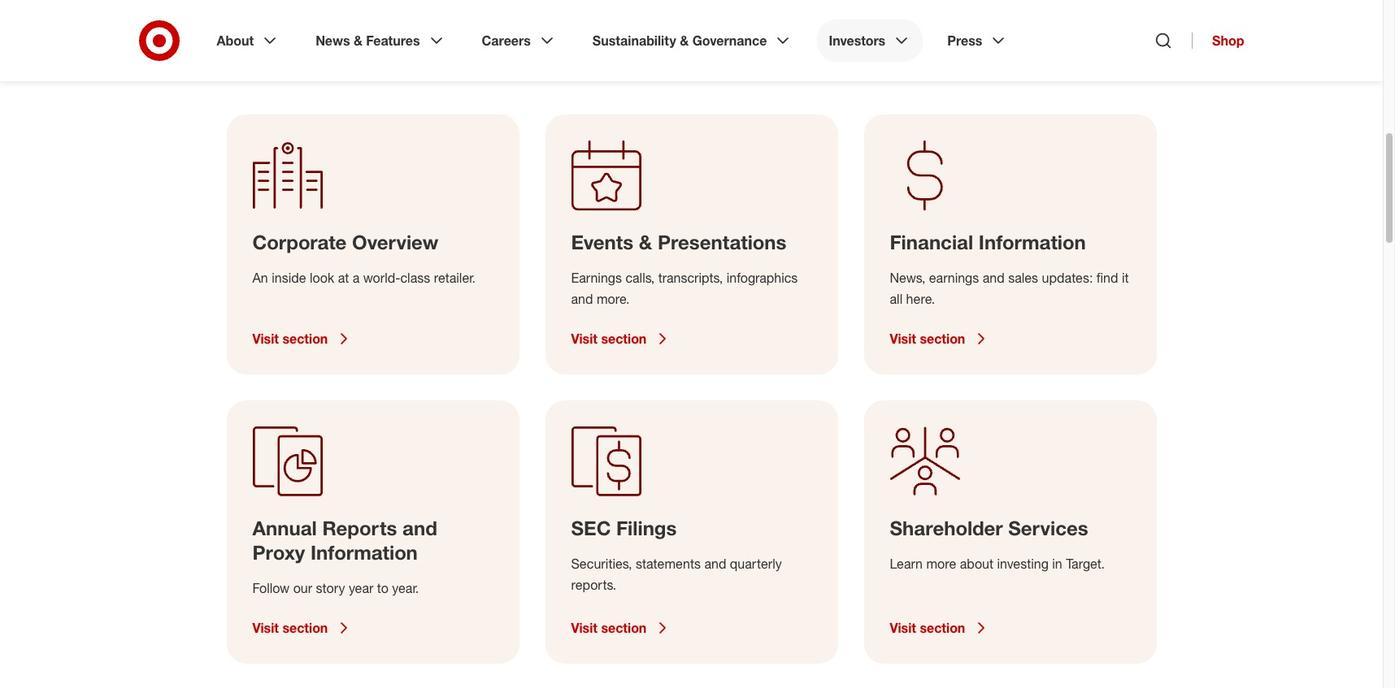 Task type: vqa. For each thing, say whether or not it's contained in the screenshot.
investing
yes



Task type: locate. For each thing, give the bounding box(es) containing it.
visit
[[253, 331, 279, 347], [571, 331, 598, 347], [890, 331, 916, 347], [253, 620, 279, 637], [571, 620, 598, 637], [890, 620, 916, 637]]

visit section
[[253, 331, 328, 347], [571, 331, 647, 347], [890, 331, 965, 347], [253, 620, 328, 637], [571, 620, 647, 637], [890, 620, 965, 637]]

visit down follow
[[253, 620, 279, 637]]

1 vertical spatial information
[[311, 541, 418, 565]]

story
[[316, 581, 345, 597]]

explore
[[226, 23, 344, 62]]

visit section down here.
[[890, 331, 965, 347]]

visit section link for &
[[571, 329, 812, 349]]

and inside the annual reports and proxy information
[[403, 516, 437, 541]]

0 horizontal spatial &
[[354, 33, 363, 49]]

find
[[1097, 270, 1119, 286]]

visit section for financial information
[[890, 331, 965, 347]]

visit section link down an inside look at a world-class retailer.
[[253, 329, 493, 349]]

news & features link
[[304, 20, 458, 62]]

shareholder services
[[890, 516, 1089, 541]]

section for annual
[[283, 620, 328, 637]]

section down more. on the top left of the page
[[601, 331, 647, 347]]

reports
[[322, 516, 397, 541]]

visit section for annual reports and proxy information
[[253, 620, 328, 637]]

investors link
[[818, 20, 923, 62]]

retailer.
[[434, 270, 476, 286]]

visit section link
[[253, 329, 493, 349], [571, 329, 812, 349], [890, 329, 1131, 349], [253, 619, 493, 638], [571, 619, 812, 638], [890, 619, 1131, 638]]

&
[[354, 33, 363, 49], [680, 33, 689, 49], [639, 230, 652, 255]]

and inside securities, statements and quarterly reports.
[[705, 556, 727, 573]]

calls,
[[626, 270, 655, 286]]

visit for corporate overview
[[253, 331, 279, 347]]

& for events
[[639, 230, 652, 255]]

& right news
[[354, 33, 363, 49]]

visit section link down news, earnings and sales updates: find it all here.
[[890, 329, 1131, 349]]

visit down an
[[253, 331, 279, 347]]

visit down reports.
[[571, 620, 598, 637]]

year.
[[392, 581, 419, 597]]

and right reports
[[403, 516, 437, 541]]

and for news, earnings and sales updates: find it all here.
[[983, 270, 1005, 286]]

visit section down inside
[[253, 331, 328, 347]]

sustainability & governance
[[593, 33, 767, 49]]

visit down 'all'
[[890, 331, 916, 347]]

visit section link for filings
[[571, 619, 812, 638]]

earnings
[[571, 270, 622, 286]]

and down "earnings"
[[571, 291, 593, 307]]

sec filings
[[571, 516, 677, 541]]

sustainability & governance link
[[581, 20, 805, 62]]

0 vertical spatial information
[[979, 230, 1086, 255]]

visit down learn
[[890, 620, 916, 637]]

presentations
[[658, 230, 787, 255]]

visit for annual reports and proxy information
[[253, 620, 279, 637]]

visit section down the our
[[253, 620, 328, 637]]

world-
[[363, 270, 401, 286]]

section down reports.
[[601, 620, 647, 637]]

visit section link down investing
[[890, 619, 1131, 638]]

securities,
[[571, 556, 632, 573]]

financial information
[[890, 230, 1086, 255]]

visit section down reports.
[[571, 620, 647, 637]]

section for sec
[[601, 620, 647, 637]]

investors
[[353, 23, 494, 62], [829, 33, 886, 49]]

section down inside
[[283, 331, 328, 347]]

corporate overview
[[253, 230, 439, 255]]

2 horizontal spatial &
[[680, 33, 689, 49]]

& up calls,
[[639, 230, 652, 255]]

visit down more. on the top left of the page
[[571, 331, 598, 347]]

and left sales
[[983, 270, 1005, 286]]

& left governance on the top of page
[[680, 33, 689, 49]]

& for sustainability
[[680, 33, 689, 49]]

section down the our
[[283, 620, 328, 637]]

section
[[283, 331, 328, 347], [601, 331, 647, 347], [920, 331, 965, 347], [283, 620, 328, 637], [601, 620, 647, 637], [920, 620, 965, 637]]

section for financial
[[920, 331, 965, 347]]

0 horizontal spatial information
[[311, 541, 418, 565]]

overview
[[352, 230, 439, 255]]

visit section link down earnings calls, transcripts, infographics and more.
[[571, 329, 812, 349]]

information up year
[[311, 541, 418, 565]]

and for annual reports and proxy information
[[403, 516, 437, 541]]

statements
[[636, 556, 701, 573]]

governance
[[693, 33, 767, 49]]

visit for shareholder services
[[890, 620, 916, 637]]

here.
[[906, 291, 935, 307]]

press
[[948, 33, 983, 49]]

financial
[[890, 230, 974, 255]]

visit section link down securities, statements and quarterly reports.
[[571, 619, 812, 638]]

careers link
[[471, 20, 568, 62]]

information up sales
[[979, 230, 1086, 255]]

visit section down more. on the top left of the page
[[571, 331, 647, 347]]

a
[[353, 270, 360, 286]]

section for corporate
[[283, 331, 328, 347]]

class
[[401, 270, 430, 286]]

section down here.
[[920, 331, 965, 347]]

1 horizontal spatial &
[[639, 230, 652, 255]]

explore investors
[[226, 23, 494, 62]]

section down more at the right bottom
[[920, 620, 965, 637]]

and inside news, earnings and sales updates: find it all here.
[[983, 270, 1005, 286]]

and left the quarterly
[[705, 556, 727, 573]]

visit section down more at the right bottom
[[890, 620, 965, 637]]

it
[[1122, 270, 1129, 286]]

visit section link down to
[[253, 619, 493, 638]]

filings
[[616, 516, 677, 541]]

information
[[979, 230, 1086, 255], [311, 541, 418, 565]]

and
[[983, 270, 1005, 286], [571, 291, 593, 307], [403, 516, 437, 541], [705, 556, 727, 573]]

more
[[927, 556, 957, 573]]

visit section for sec filings
[[571, 620, 647, 637]]

news, earnings and sales updates: find it all here.
[[890, 270, 1129, 307]]

target.
[[1066, 556, 1105, 573]]



Task type: describe. For each thing, give the bounding box(es) containing it.
visit for financial information
[[890, 331, 916, 347]]

visit section link for overview
[[253, 329, 493, 349]]

shareholder
[[890, 516, 1003, 541]]

services
[[1009, 516, 1089, 541]]

securities, statements and quarterly reports.
[[571, 556, 782, 594]]

to
[[377, 581, 389, 597]]

visit for sec filings
[[571, 620, 598, 637]]

our
[[293, 581, 312, 597]]

visit for events & presentations
[[571, 331, 598, 347]]

section for shareholder
[[920, 620, 965, 637]]

1 horizontal spatial information
[[979, 230, 1086, 255]]

investing
[[997, 556, 1049, 573]]

at
[[338, 270, 349, 286]]

news,
[[890, 270, 926, 286]]

annual reports and proxy information
[[253, 516, 437, 565]]

transcripts,
[[659, 270, 723, 286]]

follow our story year to year.
[[253, 581, 419, 597]]

about
[[960, 556, 994, 573]]

news & features
[[316, 33, 420, 49]]

shop
[[1213, 33, 1245, 49]]

infographics
[[727, 270, 798, 286]]

earnings calls, transcripts, infographics and more.
[[571, 270, 798, 307]]

& for news
[[354, 33, 363, 49]]

about
[[217, 33, 254, 49]]

an
[[253, 270, 268, 286]]

sec
[[571, 516, 611, 541]]

corporate
[[253, 230, 347, 255]]

about link
[[205, 20, 291, 62]]

section for events
[[601, 331, 647, 347]]

shop link
[[1192, 33, 1245, 49]]

in
[[1053, 556, 1063, 573]]

visit section for events & presentations
[[571, 331, 647, 347]]

and inside earnings calls, transcripts, infographics and more.
[[571, 291, 593, 307]]

follow
[[253, 581, 290, 597]]

updates:
[[1042, 270, 1093, 286]]

reports.
[[571, 577, 617, 594]]

events & presentations
[[571, 230, 787, 255]]

information inside the annual reports and proxy information
[[311, 541, 418, 565]]

events
[[571, 230, 634, 255]]

more.
[[597, 291, 630, 307]]

learn
[[890, 556, 923, 573]]

0 horizontal spatial investors
[[353, 23, 494, 62]]

press link
[[936, 20, 1020, 62]]

earnings
[[929, 270, 979, 286]]

news
[[316, 33, 350, 49]]

inside
[[272, 270, 306, 286]]

all
[[890, 291, 903, 307]]

1 horizontal spatial investors
[[829, 33, 886, 49]]

visit section for corporate overview
[[253, 331, 328, 347]]

quarterly
[[730, 556, 782, 573]]

and for securities, statements and quarterly reports.
[[705, 556, 727, 573]]

proxy
[[253, 541, 305, 565]]

visit section link for reports
[[253, 619, 493, 638]]

annual
[[253, 516, 317, 541]]

visit section link for information
[[890, 329, 1131, 349]]

learn more about investing in target.
[[890, 556, 1105, 573]]

visit section link for services
[[890, 619, 1131, 638]]

sales
[[1009, 270, 1039, 286]]

look
[[310, 270, 334, 286]]

visit section for shareholder services
[[890, 620, 965, 637]]

careers
[[482, 33, 531, 49]]

year
[[349, 581, 374, 597]]

features
[[366, 33, 420, 49]]

an inside look at a world-class retailer.
[[253, 270, 476, 286]]

sustainability
[[593, 33, 676, 49]]



